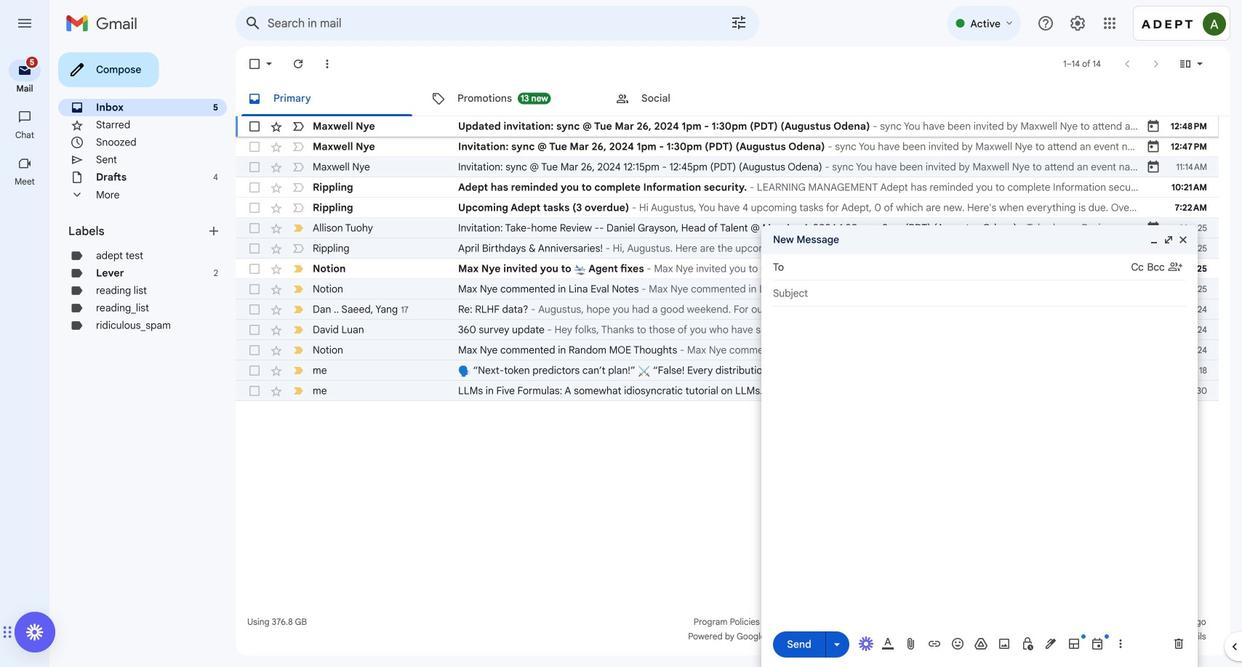 Task type: locate. For each thing, give the bounding box(es) containing it.
14 row from the top
[[236, 381, 1242, 401]]

heading
[[0, 83, 49, 95], [0, 129, 49, 141], [0, 176, 49, 188], [68, 224, 207, 239]]

0 vertical spatial calendar event image
[[1146, 119, 1161, 134]]

3 row from the top
[[236, 157, 1219, 177]]

2 🛬 image from the left
[[761, 264, 773, 276]]

dialog
[[761, 225, 1198, 668]]

0 horizontal spatial 🛬 image
[[574, 264, 586, 276]]

Search in mail text field
[[268, 16, 689, 31]]

🛬 image
[[574, 264, 586, 276], [761, 264, 773, 276]]

navigation
[[0, 47, 51, 668]]

2 calendar event image from the top
[[1146, 160, 1161, 175]]

move image
[[2, 624, 7, 641], [7, 624, 12, 641]]

7 row from the top
[[236, 239, 1219, 259]]

1 vertical spatial calendar event image
[[1146, 221, 1161, 236]]

settings image
[[1069, 15, 1087, 32]]

2 row from the top
[[236, 137, 1219, 157]]

13 row from the top
[[236, 361, 1242, 381]]

toggle split pane mode image
[[1178, 57, 1193, 71]]

close image
[[1177, 234, 1189, 246]]

tab list
[[236, 81, 1231, 116]]

row
[[236, 116, 1219, 137], [236, 137, 1219, 157], [236, 157, 1219, 177], [236, 177, 1219, 198], [236, 198, 1219, 218], [236, 218, 1219, 239], [236, 239, 1219, 259], [236, 259, 1219, 279], [236, 279, 1219, 300], [236, 300, 1219, 320], [236, 320, 1219, 340], [236, 340, 1219, 361], [236, 361, 1242, 381], [236, 381, 1242, 401]]

refresh image
[[291, 57, 305, 71]]

🗣️ image
[[458, 365, 470, 378]]

0 vertical spatial calendar event image
[[1146, 140, 1161, 154]]

calendar event image
[[1146, 140, 1161, 154], [1146, 160, 1161, 175]]

primary tab
[[236, 81, 418, 116]]

calendar event image
[[1146, 119, 1161, 134], [1146, 221, 1161, 236]]

None checkbox
[[247, 57, 262, 71], [247, 140, 262, 154], [247, 241, 262, 256], [247, 262, 262, 276], [247, 323, 262, 337], [247, 343, 262, 358], [247, 364, 262, 378], [247, 384, 262, 399], [247, 57, 262, 71], [247, 140, 262, 154], [247, 241, 262, 256], [247, 262, 262, 276], [247, 323, 262, 337], [247, 343, 262, 358], [247, 364, 262, 378], [247, 384, 262, 399]]

social tab
[[604, 81, 787, 116]]

advanced search options image
[[724, 8, 753, 37]]

main content
[[236, 47, 1242, 656]]

2 calendar event image from the top
[[1146, 221, 1161, 236]]

None checkbox
[[247, 119, 262, 134], [247, 160, 262, 175], [247, 180, 262, 195], [247, 201, 262, 215], [247, 221, 262, 236], [247, 282, 262, 297], [247, 303, 262, 317], [247, 119, 262, 134], [247, 160, 262, 175], [247, 180, 262, 195], [247, 201, 262, 215], [247, 221, 262, 236], [247, 282, 262, 297], [247, 303, 262, 317]]

1 vertical spatial calendar event image
[[1146, 160, 1161, 175]]

1 calendar event image from the top
[[1146, 140, 1161, 154]]

To recipients text field
[[790, 256, 1131, 279]]

record a loom image
[[26, 624, 44, 641]]

1 horizontal spatial 🛬 image
[[761, 264, 773, 276]]

Search in mail search field
[[236, 6, 759, 41]]

footer
[[236, 615, 1219, 644]]

pop out image
[[1163, 234, 1175, 246]]

1 🛬 image from the left
[[574, 264, 586, 276]]

gmail image
[[65, 9, 145, 38]]



Task type: describe. For each thing, give the bounding box(es) containing it.
5 row from the top
[[236, 198, 1219, 218]]

more send options image
[[830, 638, 844, 652]]

calendar event image for 2nd row from the top
[[1146, 140, 1161, 154]]

12 row from the top
[[236, 340, 1219, 361]]

4 row from the top
[[236, 177, 1219, 198]]

1 row from the top
[[236, 116, 1219, 137]]

1 move image from the left
[[2, 624, 7, 641]]

support image
[[1037, 15, 1055, 32]]

11 row from the top
[[236, 320, 1219, 340]]

minimize image
[[1148, 234, 1160, 246]]

9 row from the top
[[236, 279, 1219, 300]]

Subject field
[[773, 287, 1186, 301]]

promotions, 13 new messages, tab
[[420, 81, 603, 116]]

6 row from the top
[[236, 218, 1219, 239]]

⚔️ image
[[638, 365, 650, 378]]

main menu image
[[16, 15, 33, 32]]

8 row from the top
[[236, 259, 1219, 279]]

2 move image from the left
[[7, 624, 12, 641]]

more email options image
[[320, 57, 335, 71]]

search in mail image
[[240, 10, 266, 36]]

1 calendar event image from the top
[[1146, 119, 1161, 134]]

calendar event image for 3rd row
[[1146, 160, 1161, 175]]

10 row from the top
[[236, 300, 1219, 320]]



Task type: vqa. For each thing, say whether or not it's contained in the screenshot.
Enable option related to can
no



